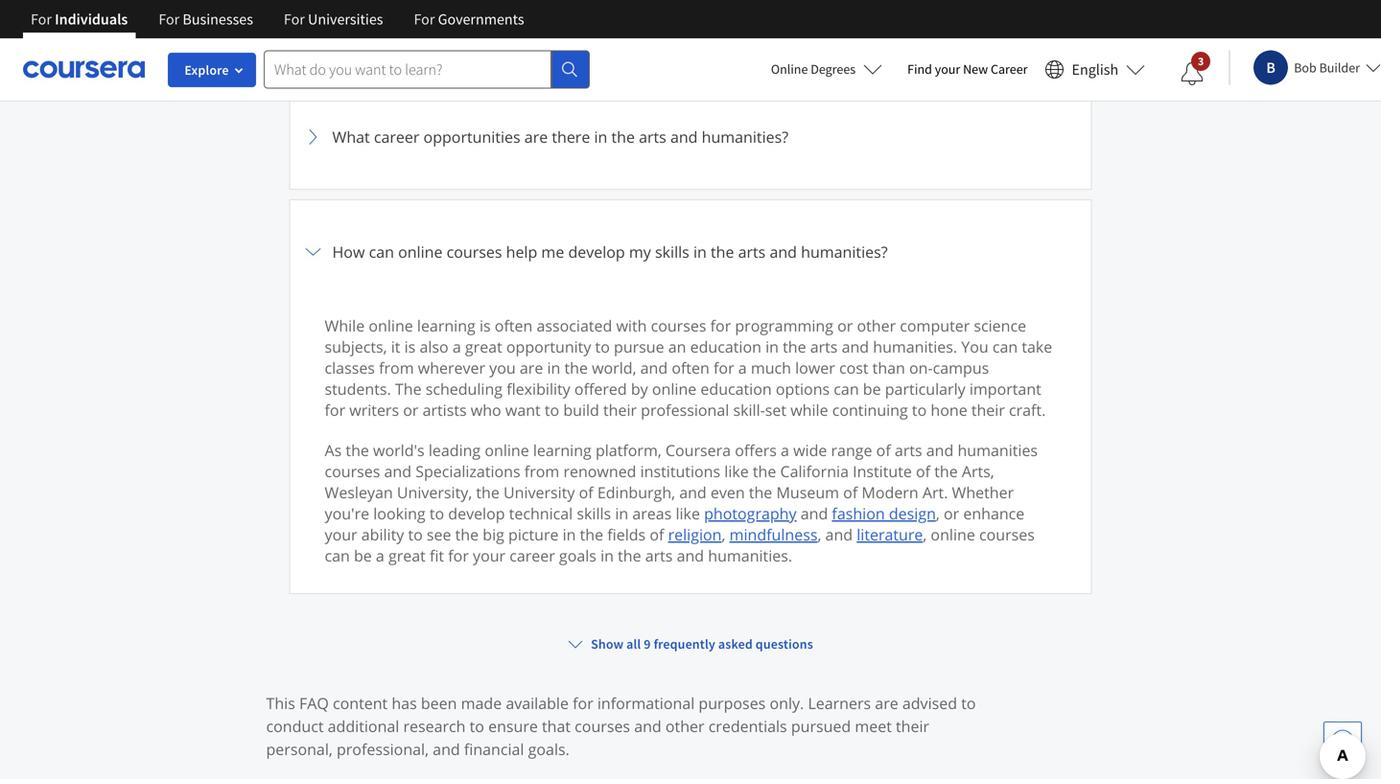 Task type: locate. For each thing, give the bounding box(es) containing it.
than
[[872, 358, 905, 378]]

photography link
[[704, 504, 797, 524]]

3 for from the left
[[284, 10, 305, 29]]

by
[[631, 379, 648, 399]]

develop
[[568, 242, 625, 262], [448, 504, 505, 524]]

other up than
[[857, 316, 896, 336]]

or up cost on the top right of the page
[[837, 316, 853, 336]]

their
[[603, 400, 637, 421], [971, 400, 1005, 421], [896, 716, 929, 737]]

chevron right image
[[302, 126, 325, 149], [302, 241, 325, 264]]

1 vertical spatial from
[[524, 461, 559, 482]]

0 vertical spatial chevron right image
[[302, 126, 325, 149]]

online down "want" on the bottom of page
[[485, 440, 529, 461]]

has
[[392, 693, 417, 714]]

career inside what career opportunities are there in the arts and humanities? dropdown button
[[374, 127, 419, 147]]

help
[[506, 242, 537, 262]]

1 vertical spatial chevron right image
[[302, 241, 325, 264]]

, or enhance your ability to see the big picture in the fields of
[[325, 504, 1025, 545]]

1 horizontal spatial other
[[857, 316, 896, 336]]

career right what
[[374, 127, 419, 147]]

the up art.
[[934, 461, 958, 482]]

0 vertical spatial develop
[[568, 242, 625, 262]]

0 vertical spatial from
[[379, 358, 414, 378]]

professional,
[[337, 739, 429, 760]]

content
[[333, 693, 388, 714]]

in right there
[[594, 127, 607, 147]]

arts down , or enhance your ability to see the big picture in the fields of
[[645, 546, 673, 566]]

faq
[[299, 693, 329, 714]]

on-
[[909, 358, 933, 378]]

to up see
[[429, 504, 444, 524]]

great left fit
[[388, 546, 426, 566]]

None search field
[[264, 50, 590, 89]]

me
[[541, 242, 564, 262]]

courses up the an on the left of page
[[651, 316, 706, 336]]

in up fields
[[615, 504, 628, 524]]

1 horizontal spatial is
[[480, 316, 491, 336]]

can right how
[[369, 242, 394, 262]]

0 horizontal spatial like
[[676, 504, 700, 524]]

, inside , online courses can be a great fit for your career goals in the arts and humanities.
[[923, 525, 927, 545]]

a down ability
[[376, 546, 384, 566]]

literature link
[[857, 525, 923, 545]]

2 horizontal spatial your
[[935, 60, 960, 78]]

from inside while online learning is often associated with courses for programming or other computer science subjects, it is also a great opportunity to pursue an education in the arts and humanities. you can take classes from wherever you are in the world, and often for a much lower cost than on-campus students. the scheduling flexibility offered by online education options can be particularly important for writers or artists who want to build their professional skill-set while continuing to hone their craft.
[[379, 358, 414, 378]]

0 horizontal spatial learning
[[417, 316, 476, 336]]

businesses
[[183, 10, 253, 29]]

how can online courses help me develop my skills in the arts and humanities? button
[[302, 212, 1079, 293]]

science
[[974, 316, 1026, 336]]

0 vertical spatial or
[[837, 316, 853, 336]]

arts up lower
[[810, 337, 838, 357]]

can inside , online courses can be a great fit for your career goals in the arts and humanities.
[[325, 546, 350, 566]]

build
[[563, 400, 599, 421]]

and inside 'list item'
[[670, 127, 698, 147]]

0 vertical spatial career
[[374, 127, 419, 147]]

your down "you're"
[[325, 525, 357, 545]]

of down renowned on the left of the page
[[579, 482, 593, 503]]

show all 9 frequently asked questions button
[[560, 627, 821, 662]]

0 horizontal spatial humanities?
[[702, 127, 788, 147]]

from down the it
[[379, 358, 414, 378]]

for left universities
[[284, 10, 305, 29]]

degrees
[[811, 60, 856, 78]]

asked
[[718, 636, 753, 653]]

are up flexibility
[[520, 358, 543, 378]]

0 vertical spatial like
[[724, 461, 749, 482]]

4 list item from the top
[[289, 719, 1092, 780]]

1 vertical spatial be
[[354, 546, 372, 566]]

much
[[751, 358, 791, 378]]

1 horizontal spatial skills
[[655, 242, 689, 262]]

1 vertical spatial is
[[404, 337, 416, 357]]

are left there
[[524, 127, 548, 147]]

for right fit
[[448, 546, 469, 566]]

to inside , or enhance your ability to see the big picture in the fields of
[[408, 525, 423, 545]]

subjects,
[[325, 337, 387, 357]]

see
[[427, 525, 451, 545]]

develop inside as the world's leading online learning platform, coursera offers a wide range of arts and humanities courses and specializations from renowned institutions like the california institute of the arts, wesleyan university, the university of edinburgh, and even the museum of modern art. whether you're looking to develop technical skills in areas like
[[448, 504, 505, 524]]

for
[[31, 10, 52, 29], [159, 10, 180, 29], [284, 10, 305, 29], [414, 10, 435, 29]]

0 vertical spatial skills
[[655, 242, 689, 262]]

purposes
[[699, 693, 766, 714]]

chevron right image left what
[[302, 126, 325, 149]]

learning inside as the world's leading online learning platform, coursera offers a wide range of arts and humanities courses and specializations from renowned institutions like the california institute of the arts, wesleyan university, the university of edinburgh, and even the museum of modern art. whether you're looking to develop technical skills in areas like
[[533, 440, 592, 461]]

0 horizontal spatial skills
[[577, 504, 611, 524]]

show
[[591, 636, 624, 653]]

0 vertical spatial is
[[480, 316, 491, 336]]

are inside while online learning is often associated with courses for programming or other computer science subjects, it is also a great opportunity to pursue an education in the arts and humanities. you can take classes from wherever you are in the world, and often for a much lower cost than on-campus students. the scheduling flexibility offered by online education options can be particularly important for writers or artists who want to build their professional skill-set while continuing to hone their craft.
[[520, 358, 543, 378]]

great up you
[[465, 337, 502, 357]]

for up what do you want to learn? text box
[[414, 10, 435, 29]]

0 vertical spatial humanities?
[[702, 127, 788, 147]]

1 horizontal spatial be
[[863, 379, 881, 399]]

0 horizontal spatial career
[[374, 127, 419, 147]]

learning up renowned on the left of the page
[[533, 440, 592, 461]]

2 chevron right image from the top
[[302, 241, 325, 264]]

humanities? up programming
[[801, 242, 888, 262]]

other inside while online learning is often associated with courses for programming or other computer science subjects, it is also a great opportunity to pursue an education in the arts and humanities. you can take classes from wherever you are in the world, and often for a much lower cost than on-campus students. the scheduling flexibility offered by online education options can be particularly important for writers or artists who want to build their professional skill-set while continuing to hone their craft.
[[857, 316, 896, 336]]

0 horizontal spatial often
[[495, 316, 533, 336]]

are up the meet
[[875, 693, 898, 714]]

1 horizontal spatial humanities.
[[873, 337, 957, 357]]

or inside , or enhance your ability to see the big picture in the fields of
[[944, 504, 959, 524]]

hone
[[931, 400, 967, 421]]

fashion design link
[[832, 504, 936, 524]]

bob
[[1294, 59, 1317, 76]]

0 horizontal spatial other
[[666, 716, 704, 737]]

a left wide
[[781, 440, 789, 461]]

in inside as the world's leading online learning platform, coursera offers a wide range of arts and humanities courses and specializations from renowned institutions like the california institute of the arts, wesleyan university, the university of edinburgh, and even the museum of modern art. whether you're looking to develop technical skills in areas like
[[615, 504, 628, 524]]

education
[[690, 337, 761, 357], [701, 379, 772, 399]]

2 horizontal spatial or
[[944, 504, 959, 524]]

1 horizontal spatial develop
[[568, 242, 625, 262]]

can down science
[[993, 337, 1018, 357]]

2 list item from the top
[[289, 199, 1092, 605]]

often up opportunity
[[495, 316, 533, 336]]

how can online courses help me develop my skills in the arts and humanities?
[[332, 242, 888, 262]]

online down design at bottom right
[[931, 525, 975, 545]]

like up 'religion' link
[[676, 504, 700, 524]]

you
[[961, 337, 989, 357]]

learning up also
[[417, 316, 476, 336]]

advised
[[902, 693, 957, 714]]

1 horizontal spatial learning
[[533, 440, 592, 461]]

for left "individuals"
[[31, 10, 52, 29]]

, down art.
[[936, 504, 940, 524]]

humanities.
[[873, 337, 957, 357], [708, 546, 792, 566]]

1 horizontal spatial from
[[524, 461, 559, 482]]

arts inside , online courses can be a great fit for your career goals in the arts and humanities.
[[645, 546, 673, 566]]

0 horizontal spatial or
[[403, 400, 419, 421]]

arts inside as the world's leading online learning platform, coursera offers a wide range of arts and humanities courses and specializations from renowned institutions like the california institute of the arts, wesleyan university, the university of edinburgh, and even the museum of modern art. whether you're looking to develop technical skills in areas like
[[895, 440, 922, 461]]

1 horizontal spatial your
[[473, 546, 506, 566]]

other
[[857, 316, 896, 336], [666, 716, 704, 737]]

or down art.
[[944, 504, 959, 524]]

their down the important
[[971, 400, 1005, 421]]

2 vertical spatial your
[[473, 546, 506, 566]]

humanities? inside 'list item'
[[702, 127, 788, 147]]

1 horizontal spatial career
[[510, 546, 555, 566]]

what career opportunities are there in the arts and humanities?
[[332, 127, 788, 147]]

chevron right image inside "how can online courses help me develop my skills in the arts and humanities?" dropdown button
[[302, 241, 325, 264]]

an
[[668, 337, 686, 357]]

arts right there
[[639, 127, 666, 147]]

0 horizontal spatial is
[[404, 337, 416, 357]]

for for governments
[[414, 10, 435, 29]]

1 vertical spatial like
[[676, 504, 700, 524]]

0 vertical spatial learning
[[417, 316, 476, 336]]

world,
[[592, 358, 636, 378]]

opportunity
[[506, 337, 591, 357]]

humanities?
[[702, 127, 788, 147], [801, 242, 888, 262]]

1 vertical spatial are
[[520, 358, 543, 378]]

0 vertical spatial other
[[857, 316, 896, 336]]

1 vertical spatial humanities.
[[708, 546, 792, 566]]

computer
[[900, 316, 970, 336]]

1 horizontal spatial humanities?
[[801, 242, 888, 262]]

other inside this faq content has been made available for informational purposes only. learners are advised to conduct additional research to ensure that courses and other credentials pursued meet their personal, professional, and financial goals.
[[666, 716, 704, 737]]

their down advised
[[896, 716, 929, 737]]

offered
[[574, 379, 627, 399]]

1 vertical spatial other
[[666, 716, 704, 737]]

1 list item from the top
[[289, 0, 1092, 75]]

or down the
[[403, 400, 419, 421]]

skills inside as the world's leading online learning platform, coursera offers a wide range of arts and humanities courses and specializations from renowned institutions like the california institute of the arts, wesleyan university, the university of edinburgh, and even the museum of modern art. whether you're looking to develop technical skills in areas like
[[577, 504, 611, 524]]

be up continuing
[[863, 379, 881, 399]]

2 for from the left
[[159, 10, 180, 29]]

1 horizontal spatial or
[[837, 316, 853, 336]]

the up goals at bottom left
[[580, 525, 603, 545]]

and
[[670, 127, 698, 147], [770, 242, 797, 262], [842, 337, 869, 357], [640, 358, 668, 378], [926, 440, 954, 461], [384, 461, 412, 482], [679, 482, 707, 503], [801, 504, 828, 524], [825, 525, 853, 545], [677, 546, 704, 566], [634, 716, 662, 737], [433, 739, 460, 760]]

like up even
[[724, 461, 749, 482]]

humanities. inside while online learning is often associated with courses for programming or other computer science subjects, it is also a great opportunity to pursue an education in the arts and humanities. you can take classes from wherever you are in the world, and often for a much lower cost than on-campus students. the scheduling flexibility offered by online education options can be particularly important for writers or artists who want to build their professional skill-set while continuing to hone their craft.
[[873, 337, 957, 357]]

to down flexibility
[[545, 400, 559, 421]]

arts inside while online learning is often associated with courses for programming or other computer science subjects, it is also a great opportunity to pursue an education in the arts and humanities. you can take classes from wherever you are in the world, and often for a much lower cost than on-campus students. the scheduling flexibility offered by online education options can be particularly important for writers or artists who want to build their professional skill-set while continuing to hone their craft.
[[810, 337, 838, 357]]

1 vertical spatial great
[[388, 546, 426, 566]]

of up fashion at the right bottom of page
[[843, 482, 858, 503]]

0 horizontal spatial great
[[388, 546, 426, 566]]

platform,
[[596, 440, 662, 461]]

courses right that at the bottom left of page
[[575, 716, 630, 737]]

1 vertical spatial education
[[701, 379, 772, 399]]

that
[[542, 716, 571, 737]]

skills
[[655, 242, 689, 262], [577, 504, 611, 524]]

in up goals at bottom left
[[563, 525, 576, 545]]

develop inside "how can online courses help me develop my skills in the arts and humanities?" dropdown button
[[568, 242, 625, 262]]

to left see
[[408, 525, 423, 545]]

1 vertical spatial your
[[325, 525, 357, 545]]

photography and fashion design
[[704, 504, 936, 524]]

be
[[863, 379, 881, 399], [354, 546, 372, 566]]

the inside what career opportunities are there in the arts and humanities? dropdown button
[[611, 127, 635, 147]]

questions
[[756, 636, 813, 653]]

credentials
[[708, 716, 787, 737]]

in down opportunity
[[547, 358, 560, 378]]

for inside , online courses can be a great fit for your career goals in the arts and humanities.
[[448, 546, 469, 566]]

often down the an on the left of page
[[672, 358, 710, 378]]

the inside "how can online courses help me develop my skills in the arts and humanities?" dropdown button
[[711, 242, 734, 262]]

4 for from the left
[[414, 10, 435, 29]]

1 vertical spatial learning
[[533, 440, 592, 461]]

for down students.
[[325, 400, 345, 421]]

the right there
[[611, 127, 635, 147]]

1 vertical spatial or
[[403, 400, 419, 421]]

of inside , or enhance your ability to see the big picture in the fields of
[[650, 525, 664, 545]]

3 button
[[1166, 51, 1219, 97]]

0 horizontal spatial from
[[379, 358, 414, 378]]

your down big
[[473, 546, 506, 566]]

personal,
[[266, 739, 333, 760]]

for right available
[[573, 693, 593, 714]]

education up skill-
[[701, 379, 772, 399]]

skill-
[[733, 400, 765, 421]]

chevron right image inside what career opportunities are there in the arts and humanities? dropdown button
[[302, 126, 325, 149]]

research
[[403, 716, 466, 737]]

skills right my
[[655, 242, 689, 262]]

b
[[1266, 58, 1276, 77]]

can inside dropdown button
[[369, 242, 394, 262]]

1 vertical spatial career
[[510, 546, 555, 566]]

goals.
[[528, 739, 570, 760]]

is right the it
[[404, 337, 416, 357]]

and inside , online courses can be a great fit for your career goals in the arts and humanities.
[[677, 546, 704, 566]]

of down 'areas'
[[650, 525, 664, 545]]

online
[[398, 242, 443, 262], [369, 316, 413, 336], [652, 379, 697, 399], [485, 440, 529, 461], [931, 525, 975, 545]]

are inside this faq content has been made available for informational purposes only. learners are advised to conduct additional research to ensure that courses and other credentials pursued meet their personal, professional, and financial goals.
[[875, 693, 898, 714]]

online inside , online courses can be a great fit for your career goals in the arts and humanities.
[[931, 525, 975, 545]]

continuing
[[832, 400, 908, 421]]

your inside , or enhance your ability to see the big picture in the fields of
[[325, 525, 357, 545]]

humanities. inside , online courses can be a great fit for your career goals in the arts and humanities.
[[708, 546, 792, 566]]

1 vertical spatial often
[[672, 358, 710, 378]]

areas
[[632, 504, 672, 524]]

for left much
[[714, 358, 734, 378]]

0 horizontal spatial your
[[325, 525, 357, 545]]

to inside as the world's leading online learning platform, coursera offers a wide range of arts and humanities courses and specializations from renowned institutions like the california institute of the arts, wesleyan university, the university of edinburgh, and even the museum of modern art. whether you're looking to develop technical skills in areas like
[[429, 504, 444, 524]]

education right the an on the left of page
[[690, 337, 761, 357]]

chevron right image left how
[[302, 241, 325, 264]]

to
[[595, 337, 610, 357], [545, 400, 559, 421], [912, 400, 927, 421], [429, 504, 444, 524], [408, 525, 423, 545], [961, 693, 976, 714], [470, 716, 484, 737]]

range
[[831, 440, 872, 461]]

for left businesses
[[159, 10, 180, 29]]

0 horizontal spatial humanities.
[[708, 546, 792, 566]]

set
[[765, 400, 787, 421]]

for businesses
[[159, 10, 253, 29]]

a inside , online courses can be a great fit for your career goals in the arts and humanities.
[[376, 546, 384, 566]]

0 vertical spatial are
[[524, 127, 548, 147]]

all
[[626, 636, 641, 653]]

0 vertical spatial great
[[465, 337, 502, 357]]

the right as
[[346, 440, 369, 461]]

1 for from the left
[[31, 10, 52, 29]]

the down fields
[[618, 546, 641, 566]]

courses down enhance
[[979, 525, 1035, 545]]

1 vertical spatial develop
[[448, 504, 505, 524]]

2 vertical spatial are
[[875, 693, 898, 714]]

skills up fields
[[577, 504, 611, 524]]

can down "you're"
[[325, 546, 350, 566]]

online inside dropdown button
[[398, 242, 443, 262]]

skills inside dropdown button
[[655, 242, 689, 262]]

0 vertical spatial your
[[935, 60, 960, 78]]

in inside , or enhance your ability to see the big picture in the fields of
[[563, 525, 576, 545]]

, down design at bottom right
[[923, 525, 927, 545]]

courses up wesleyan
[[325, 461, 380, 482]]

1 horizontal spatial their
[[896, 716, 929, 737]]

0 horizontal spatial be
[[354, 546, 372, 566]]

chevron right image
[[302, 11, 325, 34]]

1 horizontal spatial great
[[465, 337, 502, 357]]

humanities. up on-
[[873, 337, 957, 357]]

looking
[[373, 504, 426, 524]]

wherever
[[418, 358, 485, 378]]

their inside this faq content has been made available for informational purposes only. learners are advised to conduct additional research to ensure that courses and other credentials pursued meet their personal, professional, and financial goals.
[[896, 716, 929, 737]]

great inside , online courses can be a great fit for your career goals in the arts and humanities.
[[388, 546, 426, 566]]

0 vertical spatial be
[[863, 379, 881, 399]]

is up you
[[480, 316, 491, 336]]

1 chevron right image from the top
[[302, 126, 325, 149]]

list item
[[289, 0, 1092, 75], [289, 199, 1092, 605], [289, 604, 1092, 710], [289, 719, 1092, 780]]

their down offered
[[603, 400, 637, 421]]

2 vertical spatial or
[[944, 504, 959, 524]]

other down informational
[[666, 716, 704, 737]]

to down made
[[470, 716, 484, 737]]

humanities? down online
[[702, 127, 788, 147]]

0 horizontal spatial their
[[603, 400, 637, 421]]

associated
[[537, 316, 612, 336]]

can
[[369, 242, 394, 262], [993, 337, 1018, 357], [834, 379, 859, 399], [325, 546, 350, 566]]

learners
[[808, 693, 871, 714]]

develop left my
[[568, 242, 625, 262]]

online right how
[[398, 242, 443, 262]]

courses left help
[[447, 242, 502, 262]]

from up university
[[524, 461, 559, 482]]

1 vertical spatial humanities?
[[801, 242, 888, 262]]

1 vertical spatial skills
[[577, 504, 611, 524]]

2 horizontal spatial their
[[971, 400, 1005, 421]]

0 horizontal spatial develop
[[448, 504, 505, 524]]

career inside , online courses can be a great fit for your career goals in the arts and humanities.
[[510, 546, 555, 566]]

english button
[[1037, 38, 1153, 101]]

develop up big
[[448, 504, 505, 524]]

from
[[379, 358, 414, 378], [524, 461, 559, 482]]

0 vertical spatial humanities.
[[873, 337, 957, 357]]

like
[[724, 461, 749, 482], [676, 504, 700, 524]]

the down programming
[[783, 337, 806, 357]]

english
[[1072, 60, 1119, 79]]

your right find
[[935, 60, 960, 78]]

the up offered
[[564, 358, 588, 378]]

in down fields
[[600, 546, 614, 566]]

be down ability
[[354, 546, 372, 566]]

what career opportunities are there in the arts and humanities? list item
[[289, 84, 1092, 190]]

wesleyan
[[325, 482, 393, 503]]



Task type: vqa. For each thing, say whether or not it's contained in the screenshot.
third For from the left
yes



Task type: describe. For each thing, give the bounding box(es) containing it.
for individuals
[[31, 10, 128, 29]]

0 vertical spatial often
[[495, 316, 533, 336]]

been
[[421, 693, 457, 714]]

are inside what career opportunities are there in the arts and humanities? dropdown button
[[524, 127, 548, 147]]

campus
[[933, 358, 989, 378]]

the
[[395, 379, 422, 399]]

what career opportunities are there in the arts and humanities? button
[[302, 97, 1079, 177]]

your inside , online courses can be a great fit for your career goals in the arts and humanities.
[[473, 546, 506, 566]]

show all 9 frequently asked questions
[[591, 636, 813, 653]]

picture
[[508, 525, 559, 545]]

What do you want to learn? text field
[[264, 50, 551, 89]]

0 vertical spatial education
[[690, 337, 761, 357]]

, down photography
[[722, 525, 725, 545]]

courses inside , online courses can be a great fit for your career goals in the arts and humanities.
[[979, 525, 1035, 545]]

chevron right image for what
[[302, 126, 325, 149]]

while online learning is often associated with courses for programming or other computer science subjects, it is also a great opportunity to pursue an education in the arts and humanities. you can take classes from wherever you are in the world, and often for a much lower cost than on-campus students. the scheduling flexibility offered by online education options can be particularly important for writers or artists who want to build their professional skill-set while continuing to hone their craft.
[[325, 316, 1052, 421]]

3
[[1198, 54, 1204, 69]]

governments
[[438, 10, 524, 29]]

be inside , online courses can be a great fit for your career goals in the arts and humanities.
[[354, 546, 372, 566]]

online up the it
[[369, 316, 413, 336]]

mindfulness
[[729, 525, 818, 545]]

renowned
[[563, 461, 636, 482]]

enhance
[[963, 504, 1025, 524]]

for for businesses
[[159, 10, 180, 29]]

from inside as the world's leading online learning platform, coursera offers a wide range of arts and humanities courses and specializations from renowned institutions like the california institute of the arts, wesleyan university, the university of edinburgh, and even the museum of modern art. whether you're looking to develop technical skills in areas like
[[524, 461, 559, 482]]

this
[[266, 693, 295, 714]]

coursera image
[[23, 54, 145, 85]]

to right advised
[[961, 693, 976, 714]]

in inside 'list item'
[[594, 127, 607, 147]]

what
[[332, 127, 370, 147]]

university
[[504, 482, 575, 503]]

online up professional
[[652, 379, 697, 399]]

pursued
[[791, 716, 851, 737]]

religion
[[668, 525, 722, 545]]

conduct
[[266, 716, 324, 737]]

wide
[[793, 440, 827, 461]]

for for universities
[[284, 10, 305, 29]]

, inside , or enhance your ability to see the big picture in the fields of
[[936, 504, 940, 524]]

career
[[991, 60, 1028, 78]]

a up wherever
[[453, 337, 461, 357]]

technical
[[509, 504, 573, 524]]

in up much
[[765, 337, 779, 357]]

for inside this faq content has been made available for informational purposes only. learners are advised to conduct additional research to ensure that courses and other credentials pursued meet their personal, professional, and financial goals.
[[573, 693, 593, 714]]

great inside while online learning is often associated with courses for programming or other computer science subjects, it is also a great opportunity to pursue an education in the arts and humanities. you can take classes from wherever you are in the world, and often for a much lower cost than on-campus students. the scheduling flexibility offered by online education options can be particularly important for writers or artists who want to build their professional skill-set while continuing to hone their craft.
[[465, 337, 502, 357]]

online degrees button
[[756, 48, 898, 90]]

craft.
[[1009, 400, 1046, 421]]

even
[[711, 482, 745, 503]]

9
[[644, 636, 651, 653]]

for left programming
[[710, 316, 731, 336]]

edinburgh,
[[597, 482, 675, 503]]

also
[[420, 337, 449, 357]]

leading
[[429, 440, 481, 461]]

show notifications image
[[1181, 62, 1204, 85]]

the down offers
[[753, 461, 776, 482]]

find your new career link
[[898, 58, 1037, 82]]

list item containing how can online courses help me develop my skills in the arts and humanities?
[[289, 199, 1092, 605]]

california
[[780, 461, 849, 482]]

humanities
[[958, 440, 1038, 461]]

specializations
[[415, 461, 520, 482]]

of up the institute
[[876, 440, 891, 461]]

in inside , online courses can be a great fit for your career goals in the arts and humanities.
[[600, 546, 614, 566]]

particularly
[[885, 379, 966, 399]]

while
[[790, 400, 828, 421]]

can down cost on the top right of the page
[[834, 379, 859, 399]]

the down specializations
[[476, 482, 500, 503]]

options
[[776, 379, 830, 399]]

banner navigation
[[15, 0, 540, 38]]

arts inside 'list item'
[[639, 127, 666, 147]]

, online courses can be a great fit for your career goals in the arts and humanities.
[[325, 525, 1035, 566]]

individuals
[[55, 10, 128, 29]]

courses inside this faq content has been made available for informational purposes only. learners are advised to conduct additional research to ensure that courses and other credentials pursued meet their personal, professional, and financial goals.
[[575, 716, 630, 737]]

design
[[889, 504, 936, 524]]

informational
[[597, 693, 695, 714]]

classes
[[325, 358, 375, 378]]

arts up programming
[[738, 242, 766, 262]]

lower
[[795, 358, 835, 378]]

the up photography link
[[749, 482, 772, 503]]

mindfulness link
[[729, 525, 818, 545]]

learning inside while online learning is often associated with courses for programming or other computer science subjects, it is also a great opportunity to pursue an education in the arts and humanities. you can take classes from wherever you are in the world, and often for a much lower cost than on-campus students. the scheduling flexibility offered by online education options can be particularly important for writers or artists who want to build their professional skill-set while continuing to hone their craft.
[[417, 316, 476, 336]]

for for individuals
[[31, 10, 52, 29]]

courses inside dropdown button
[[447, 242, 502, 262]]

collapsed list
[[289, 0, 1092, 780]]

help center image
[[1331, 730, 1354, 753]]

you're
[[325, 504, 369, 524]]

, down photography and fashion design at bottom right
[[818, 525, 821, 545]]

how
[[332, 242, 365, 262]]

available
[[506, 693, 569, 714]]

humanities? inside 'list item'
[[801, 242, 888, 262]]

the inside , online courses can be a great fit for your career goals in the arts and humanities.
[[618, 546, 641, 566]]

courses inside while online learning is often associated with courses for programming or other computer science subjects, it is also a great opportunity to pursue an education in the arts and humanities. you can take classes from wherever you are in the world, and often for a much lower cost than on-campus students. the scheduling flexibility offered by online education options can be particularly important for writers or artists who want to build their professional skill-set while continuing to hone their craft.
[[651, 316, 706, 336]]

art.
[[922, 482, 948, 503]]

3 list item from the top
[[289, 604, 1092, 710]]

pursue
[[614, 337, 664, 357]]

universities
[[308, 10, 383, 29]]

a inside as the world's leading online learning platform, coursera offers a wide range of arts and humanities courses and specializations from renowned institutions like the california institute of the arts, wesleyan university, the university of edinburgh, and even the museum of modern art. whether you're looking to develop technical skills in areas like
[[781, 440, 789, 461]]

programming
[[735, 316, 833, 336]]

find
[[907, 60, 932, 78]]

institute
[[853, 461, 912, 482]]

important
[[970, 379, 1041, 399]]

for governments
[[414, 10, 524, 29]]

to down particularly
[[912, 400, 927, 421]]

for universities
[[284, 10, 383, 29]]

courses inside as the world's leading online learning platform, coursera offers a wide range of arts and humanities courses and specializations from renowned institutions like the california institute of the arts, wesleyan university, the university of edinburgh, and even the museum of modern art. whether you're looking to develop technical skills in areas like
[[325, 461, 380, 482]]

religion , mindfulness , and literature
[[668, 525, 923, 545]]

be inside while online learning is often associated with courses for programming or other computer science subjects, it is also a great opportunity to pursue an education in the arts and humanities. you can take classes from wherever you are in the world, and often for a much lower cost than on-campus students. the scheduling flexibility offered by online education options can be particularly important for writers or artists who want to build their professional skill-set while continuing to hone their craft.
[[863, 379, 881, 399]]

the left big
[[455, 525, 479, 545]]

1 horizontal spatial often
[[672, 358, 710, 378]]

additional
[[328, 716, 399, 737]]

a left much
[[738, 358, 747, 378]]

online
[[771, 60, 808, 78]]

with
[[616, 316, 647, 336]]

offers
[[735, 440, 777, 461]]

in right my
[[693, 242, 707, 262]]

as the world's leading online learning platform, coursera offers a wide range of arts and humanities courses and specializations from renowned institutions like the california institute of the arts, wesleyan university, the university of edinburgh, and even the museum of modern art. whether you're looking to develop technical skills in areas like
[[325, 440, 1038, 524]]

bob builder
[[1294, 59, 1360, 76]]

this faq content has been made available for informational purposes only. learners are advised to conduct additional research to ensure that courses and other credentials pursued meet their personal, professional, and financial goals.
[[266, 693, 976, 760]]

you
[[489, 358, 516, 378]]

professional
[[641, 400, 729, 421]]

online inside as the world's leading online learning platform, coursera offers a wide range of arts and humanities courses and specializations from renowned institutions like the california institute of the arts, wesleyan university, the university of edinburgh, and even the museum of modern art. whether you're looking to develop technical skills in areas like
[[485, 440, 529, 461]]

to up "world,"
[[595, 337, 610, 357]]

institutions
[[640, 461, 720, 482]]

financial
[[464, 739, 524, 760]]

photography
[[704, 504, 797, 524]]

of up art.
[[916, 461, 930, 482]]

chevron right image for how
[[302, 241, 325, 264]]

goals
[[559, 546, 597, 566]]

ensure
[[488, 716, 538, 737]]

ability
[[361, 525, 404, 545]]

who
[[471, 400, 501, 421]]

1 horizontal spatial like
[[724, 461, 749, 482]]

whether
[[952, 482, 1014, 503]]

artists
[[423, 400, 467, 421]]



